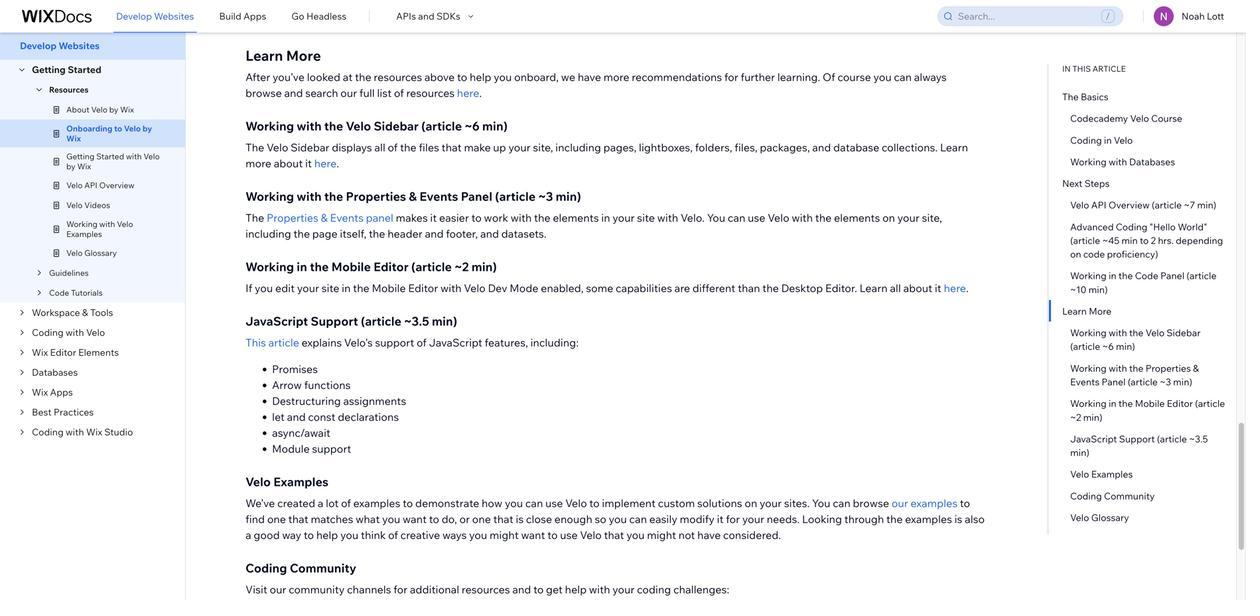 Task type: describe. For each thing, give the bounding box(es) containing it.
& inside sidebar element
[[82, 307, 88, 318]]

you right the how
[[505, 497, 523, 510]]

wix inside the onboarding to velo by wix
[[66, 133, 81, 143]]

to inside advanced coding "hello world" (article ~45 min to 2 hrs. depending on code proficiency)
[[1140, 235, 1149, 246]]

apis
[[396, 10, 416, 22]]

2 horizontal spatial events
[[1071, 376, 1100, 388]]

go headless button
[[292, 2, 347, 30]]

to up also
[[960, 497, 971, 510]]

0 vertical spatial databases
[[1130, 156, 1176, 168]]

0 vertical spatial a
[[318, 497, 324, 510]]

1 vertical spatial javascript
[[429, 336, 482, 349]]

editor inside working in the mobile editor (article ~2 min)
[[1167, 398, 1193, 409]]

learn up after on the top left of the page
[[246, 47, 283, 64]]

0 vertical spatial resources
[[374, 70, 422, 84]]

0 vertical spatial working with the velo sidebar (article ~6 min)
[[246, 118, 508, 133]]

about for more
[[274, 157, 303, 170]]

0 vertical spatial working in the mobile editor (article ~2 min)
[[246, 259, 497, 274]]

mode
[[510, 281, 539, 295]]

1 horizontal spatial working with the properties & events panel (article ~3 min)
[[1071, 362, 1200, 388]]

0 vertical spatial properties
[[346, 189, 406, 204]]

workspace
[[32, 307, 80, 318]]

use inside to find one that matches what you want to do, or one that is close enough so you can easily modify it for your needs. looking through the examples is also a good way to help you think of creative ways you might want to use velo that you might not have considered.
[[560, 528, 578, 542]]

0 horizontal spatial velo examples
[[246, 474, 329, 489]]

0 horizontal spatial panel
[[461, 189, 493, 204]]

proficiency)
[[1107, 248, 1159, 260]]

code inside sidebar element
[[49, 288, 69, 298]]

2 vertical spatial .
[[966, 281, 969, 295]]

in down "codecademy"
[[1104, 134, 1112, 146]]

started for getting started with velo by wix
[[96, 151, 124, 161]]

full
[[360, 86, 375, 100]]

1 horizontal spatial velo glossary
[[1071, 512, 1130, 523]]

promises arrow functions destructuring assignments let and const declarations async/await module support
[[272, 362, 406, 455]]

learn inside learn more link
[[1063, 305, 1087, 317]]

0 vertical spatial javascript
[[246, 314, 308, 329]]

0 vertical spatial javascript support (article ~3.5 min)
[[246, 314, 457, 329]]

site inside makes it easier to work with the elements in your site with velo. you can use velo with the elements on your site, including the page itself, the header and footer, and datasets.
[[637, 211, 655, 224]]

world"
[[1178, 221, 1208, 233]]

0 vertical spatial ~3.5
[[404, 314, 429, 329]]

to down close
[[548, 528, 558, 542]]

coding up the visit
[[246, 561, 287, 575]]

1 vertical spatial resources
[[406, 86, 455, 100]]

makes
[[396, 211, 428, 224]]

to up creative
[[403, 497, 413, 510]]

working down after on the top left of the page
[[246, 118, 294, 133]]

working up the properties & events panel on the left top of page
[[246, 189, 294, 204]]

to left get
[[534, 583, 544, 596]]

community
[[289, 583, 345, 596]]

editor up this article explains velo's support of javascript features, including: at bottom left
[[408, 281, 438, 295]]

velo videos link
[[0, 195, 185, 215]]

velo videos
[[66, 200, 110, 210]]

files,
[[735, 141, 758, 154]]

you inside makes it easier to work with the elements in your site with velo. you can use velo with the elements on your site, including the page itself, the header and footer, and datasets.
[[707, 211, 726, 224]]

creative
[[401, 528, 440, 542]]

coding with velo
[[32, 327, 105, 338]]

a inside to find one that matches what you want to do, or one that is close enough so you can easily modify it for your needs. looking through the examples is also a good way to help you think of creative ways you might want to use velo that you might not have considered.
[[246, 528, 251, 542]]

course
[[1152, 113, 1183, 124]]

panel inside working in the code panel (article ~10 min)
[[1161, 270, 1185, 282]]

guidelines
[[49, 268, 89, 278]]

velo inside the velo sidebar displays all of the files that make up your site, including pages, lightboxes, folders, files, packages, and database collections. learn more about it
[[267, 141, 288, 154]]

the for the basics
[[1063, 91, 1079, 103]]

1 vertical spatial learn more
[[1063, 305, 1112, 317]]

1 horizontal spatial working with the velo sidebar (article ~6 min)
[[1071, 327, 1201, 352]]

functions
[[304, 378, 351, 392]]

working up next steps link on the top of the page
[[1071, 156, 1107, 168]]

velo inside to find one that matches what you want to do, or one that is close enough so you can easily modify it for your needs. looking through the examples is also a good way to help you think of creative ways you might want to use velo that you might not have considered.
[[580, 528, 602, 542]]

you right so
[[609, 512, 627, 526]]

list
[[377, 86, 392, 100]]

0 horizontal spatial events
[[330, 211, 364, 224]]

by inside the onboarding to velo by wix
[[143, 123, 152, 133]]

find
[[246, 512, 265, 526]]

0 vertical spatial community
[[1104, 490, 1155, 502]]

apps for wix apps
[[50, 386, 73, 398]]

min) up the dev
[[472, 259, 497, 274]]

overview for velo api overview
[[99, 180, 135, 190]]

up
[[493, 141, 506, 154]]

to up so
[[590, 497, 600, 510]]

at
[[343, 70, 353, 84]]

of inside to find one that matches what you want to do, or one that is close enough so you can easily modify it for your needs. looking through the examples is also a good way to help you think of creative ways you might want to use velo that you might not have considered.
[[388, 528, 398, 542]]

0 horizontal spatial coding community
[[246, 561, 356, 575]]

wix up the onboarding to velo by wix
[[120, 105, 134, 115]]

promises
[[272, 362, 318, 376]]

learn right editor.
[[860, 281, 888, 295]]

0 vertical spatial mobile
[[332, 259, 371, 274]]

your inside the velo sidebar displays all of the files that make up your site, including pages, lightboxes, folders, files, packages, and database collections. learn more about it
[[509, 141, 531, 154]]

1 horizontal spatial examples
[[274, 474, 329, 489]]

in inside working in the code panel (article ~10 min)
[[1109, 270, 1117, 282]]

2 elements from the left
[[834, 211, 880, 224]]

go headless link
[[292, 2, 347, 30]]

2 vertical spatial resources
[[462, 583, 510, 596]]

the inside working in the code panel (article ~10 min)
[[1119, 270, 1133, 282]]

for inside after you've looked at the resources above to help you onboard, we have more recommendations for further learning. of course you can always browse and search our full list of resources
[[725, 70, 739, 84]]

coding in velo link
[[1071, 133, 1133, 146]]

~3.5 inside javascript support (article ~3.5 min)
[[1190, 433, 1208, 445]]

working inside working with the properties & events panel (article ~3 min)
[[1071, 362, 1107, 374]]

getting started with velo by wix link
[[0, 147, 185, 175]]

1 vertical spatial use
[[546, 497, 563, 510]]

including:
[[531, 336, 579, 349]]

2 horizontal spatial examples
[[1092, 468, 1133, 480]]

1 vertical spatial community
[[290, 561, 356, 575]]

dev
[[488, 281, 507, 295]]

of
[[823, 70, 836, 84]]

page
[[312, 227, 338, 240]]

api for velo api overview
[[84, 180, 97, 190]]

0 vertical spatial want
[[403, 512, 427, 526]]

help inside to find one that matches what you want to do, or one that is close enough so you can easily modify it for your needs. looking through the examples is also a good way to help you think of creative ways you might want to use velo that you might not have considered.
[[316, 528, 338, 542]]

0 vertical spatial develop websites link
[[116, 2, 194, 30]]

editor.
[[826, 281, 858, 295]]

coding in velo
[[1071, 134, 1133, 146]]

1 horizontal spatial working in the mobile editor (article ~2 min)
[[1071, 398, 1226, 423]]

coding inside advanced coding "hello world" (article ~45 min to 2 hrs. depending on code proficiency)
[[1116, 221, 1148, 233]]

0 horizontal spatial more
[[286, 47, 321, 64]]

some
[[586, 281, 614, 295]]

depending
[[1176, 235, 1224, 246]]

panel
[[366, 211, 394, 224]]

build
[[219, 10, 241, 22]]

1 horizontal spatial velo examples
[[1071, 468, 1133, 480]]

get
[[546, 583, 563, 596]]

itself,
[[340, 227, 367, 240]]

article image for about velo by wix
[[50, 104, 62, 115]]

and down work
[[480, 227, 499, 240]]

1 vertical spatial javascript support (article ~3.5 min)
[[1071, 433, 1208, 458]]

working with velo examples
[[66, 219, 133, 239]]

codecademy velo course
[[1071, 113, 1183, 124]]

codecademy
[[1071, 113, 1129, 124]]

declarations
[[338, 410, 399, 423]]

more inside learn more link
[[1089, 305, 1112, 317]]

features,
[[485, 336, 528, 349]]

the for the velo sidebar displays all of the files that make up your site, including pages, lightboxes, folders, files, packages, and database collections. learn more about it
[[246, 141, 264, 154]]

can inside after you've looked at the resources above to help you onboard, we have more recommendations for further learning. of course you can always browse and search our full list of resources
[[894, 70, 912, 84]]

2 is from the left
[[955, 512, 963, 526]]

steps
[[1085, 178, 1110, 189]]

studio
[[104, 426, 133, 438]]

getting started
[[32, 64, 101, 75]]

and left get
[[513, 583, 531, 596]]

getting for getting started with velo by wix
[[66, 151, 95, 161]]

can inside to find one that matches what you want to do, or one that is close enough so you can easily modify it for your needs. looking through the examples is also a good way to help you think of creative ways you might want to use velo that you might not have considered.
[[629, 512, 647, 526]]

of inside the velo sidebar displays all of the files that make up your site, including pages, lightboxes, folders, files, packages, and database collections. learn more about it
[[388, 141, 398, 154]]

to find one that matches what you want to do, or one that is close enough so you can easily modify it for your needs. looking through the examples is also a good way to help you think of creative ways you might want to use velo that you might not have considered.
[[246, 497, 985, 542]]

noah lott image
[[1154, 6, 1174, 26]]

visit our community channels for additional resources and to get help with your coding challenges:
[[246, 583, 730, 596]]

1 vertical spatial properties
[[267, 211, 319, 224]]

apps for build apps
[[244, 10, 266, 22]]

wix inside the 'getting started with velo by wix'
[[77, 161, 91, 171]]

1 vertical spatial mobile
[[372, 281, 406, 295]]

this article explains velo's support of javascript features, including:
[[246, 336, 579, 349]]

advanced coding "hello world" (article ~45 min to 2 hrs. depending on code proficiency) link
[[1071, 220, 1224, 260]]

and inside button
[[418, 10, 435, 22]]

it inside to find one that matches what you want to do, or one that is close enough so you can easily modify it for your needs. looking through the examples is also a good way to help you think of creative ways you might want to use velo that you might not have considered.
[[717, 512, 724, 526]]

coding down 'velo examples' link
[[1071, 490, 1102, 502]]

0 horizontal spatial ~2
[[455, 259, 469, 274]]

and inside the velo sidebar displays all of the files that make up your site, including pages, lightboxes, folders, files, packages, and database collections. learn more about it
[[813, 141, 831, 154]]

2 vertical spatial here
[[944, 281, 966, 295]]

on inside makes it easier to work with the elements in your site with velo. you can use velo with the elements on your site, including the page itself, the header and footer, and datasets.
[[883, 211, 895, 224]]

site, inside makes it easier to work with the elements in your site with velo. you can use velo with the elements on your site, including the page itself, the header and footer, and datasets.
[[922, 211, 942, 224]]

and inside promises arrow functions destructuring assignments let and const declarations async/await module support
[[287, 410, 306, 423]]

help inside after you've looked at the resources above to help you onboard, we have more recommendations for further learning. of course you can always browse and search our full list of resources
[[470, 70, 492, 84]]

& up working in the mobile editor (article ~2 min) link
[[1193, 362, 1200, 374]]

develop websites for develop websites menu bar
[[20, 40, 100, 51]]

editor down header
[[374, 259, 409, 274]]

looked
[[307, 70, 341, 84]]

0 vertical spatial coding community
[[1071, 490, 1155, 502]]

you right what
[[382, 512, 400, 526]]

makes it easier to work with the elements in your site with velo. you can use velo with the elements on your site, including the page itself, the header and footer, and datasets.
[[246, 211, 942, 240]]

1 vertical spatial develop websites link
[[0, 32, 185, 60]]

of right the velo's
[[417, 336, 427, 349]]

created
[[277, 497, 315, 510]]

easily
[[650, 512, 678, 526]]

explains
[[302, 336, 342, 349]]

advanced coding "hello world" (article ~45 min to 2 hrs. depending on code proficiency)
[[1071, 221, 1224, 260]]

2 vertical spatial for
[[394, 583, 408, 596]]

velo inside working with velo examples
[[117, 219, 133, 229]]

overview for velo api overview (article ~7 min)
[[1109, 199, 1150, 211]]

api for velo api overview (article ~7 min)
[[1092, 199, 1107, 211]]

footer,
[[446, 227, 478, 240]]

considered.
[[723, 528, 781, 542]]

best
[[32, 406, 52, 418]]

min) up the working with the properties & events panel (article ~3 min) link
[[1116, 341, 1136, 352]]

1 horizontal spatial velo glossary link
[[1071, 510, 1130, 524]]

all inside the velo sidebar displays all of the files that make up your site, including pages, lightboxes, folders, files, packages, and database collections. learn more about it
[[374, 141, 386, 154]]

2 might from the left
[[647, 528, 676, 542]]

wix down 'coding with velo'
[[32, 346, 48, 358]]

can up looking
[[833, 497, 851, 510]]

code
[[1084, 248, 1105, 260]]

1 horizontal spatial support
[[375, 336, 414, 349]]

you down matches
[[340, 528, 359, 542]]

through
[[845, 512, 884, 526]]

editor inside sidebar element
[[50, 346, 76, 358]]

of inside after you've looked at the resources above to help you onboard, we have more recommendations for further learning. of course you can always browse and search our full list of resources
[[394, 86, 404, 100]]

assignments
[[343, 394, 406, 408]]

coding down the best
[[32, 426, 64, 438]]

velo inside makes it easier to work with the elements in your site with velo. you can use velo with the elements on your site, including the page itself, the header and footer, and datasets.
[[768, 211, 790, 224]]

~3 inside working with the properties & events panel (article ~3 min)
[[1160, 376, 1172, 388]]

best practices
[[32, 406, 94, 418]]

~7
[[1184, 199, 1196, 211]]

working up edit
[[246, 259, 294, 274]]

0 horizontal spatial site
[[322, 281, 339, 295]]

destructuring
[[272, 394, 341, 408]]

1 horizontal spatial you
[[812, 497, 831, 510]]

min) inside working in the mobile editor (article ~2 min)
[[1084, 411, 1103, 423]]

develop websites for the develop websites button at the top of page
[[116, 10, 194, 22]]

build apps
[[219, 10, 266, 22]]

1 vertical spatial all
[[890, 281, 901, 295]]

so
[[595, 512, 607, 526]]

wix editor elements
[[32, 346, 119, 358]]

2 vertical spatial help
[[565, 583, 587, 596]]

capabilities
[[616, 281, 672, 295]]

min) up makes it easier to work with the elements in your site with velo. you can use velo with the elements on your site, including the page itself, the header and footer, and datasets.
[[556, 189, 581, 204]]

this
[[1073, 64, 1091, 74]]

you right if
[[255, 281, 273, 295]]

velo api overview
[[66, 180, 135, 190]]

velo examples link
[[1071, 467, 1133, 480]]

0 horizontal spatial support
[[311, 314, 358, 329]]

velo.
[[681, 211, 705, 224]]

build apps link
[[219, 2, 266, 30]]

you down implement
[[627, 528, 645, 542]]

min) up working in the mobile editor (article ~2 min) link
[[1174, 376, 1193, 388]]

2 vertical spatial properties
[[1146, 362, 1191, 374]]

have inside to find one that matches what you want to do, or one that is close enough so you can easily modify it for your needs. looking through the examples is also a good way to help you think of creative ways you might want to use velo that you might not have considered.
[[698, 528, 721, 542]]

1 horizontal spatial ~2
[[1071, 411, 1082, 423]]

here for above
[[457, 86, 479, 100]]

what
[[356, 512, 380, 526]]

databases inside sidebar element
[[32, 366, 78, 378]]

coding down workspace
[[32, 327, 64, 338]]

article image for velo api overview
[[50, 179, 62, 191]]

& up page
[[321, 211, 328, 224]]

coding down "codecademy"
[[1071, 134, 1102, 146]]

code inside working in the code panel (article ~10 min)
[[1135, 270, 1159, 282]]

site, inside the velo sidebar displays all of the files that make up your site, including pages, lightboxes, folders, files, packages, and database collections. learn more about it
[[533, 141, 553, 154]]

let
[[272, 410, 285, 423]]

0 horizontal spatial velo glossary link
[[0, 243, 185, 263]]

in down the properties & events panel on the left top of page
[[297, 259, 307, 274]]

develop websites button
[[116, 2, 194, 30]]

also
[[965, 512, 985, 526]]

velo inside the 'getting started with velo by wix'
[[144, 151, 160, 161]]

getting started with velo by wix
[[66, 151, 160, 171]]

javascript support (article ~3.5 min) link
[[1071, 432, 1208, 459]]

2 vertical spatial the
[[246, 211, 264, 224]]

that down so
[[604, 528, 624, 542]]

hrs.
[[1158, 235, 1174, 246]]

2 horizontal spatial here link
[[944, 280, 966, 296]]

min) up up
[[482, 118, 508, 133]]

about velo by wix
[[66, 105, 134, 115]]

with inside the 'getting started with velo by wix'
[[126, 151, 142, 161]]

wix up the best
[[32, 386, 48, 398]]

on inside advanced coding "hello world" (article ~45 min to 2 hrs. depending on code proficiency)
[[1071, 248, 1082, 260]]

min) up this article explains velo's support of javascript features, including: at bottom left
[[432, 314, 457, 329]]

learning.
[[778, 70, 821, 84]]

code tutorials
[[49, 288, 103, 298]]

to left do,
[[429, 512, 439, 526]]

2 vertical spatial sidebar
[[1167, 327, 1201, 339]]

Search... field
[[954, 7, 1102, 26]]

support inside 'link'
[[1119, 433, 1155, 445]]



Task type: locate. For each thing, give the bounding box(es) containing it.
sidebar down list
[[374, 118, 419, 133]]

1 horizontal spatial overview
[[1109, 199, 1150, 211]]

workspace & tools
[[32, 307, 113, 318]]

2 vertical spatial our
[[270, 583, 286, 596]]

1 vertical spatial more
[[1089, 305, 1112, 317]]

working with databases link
[[1071, 155, 1176, 168]]

including down the properties & events panel on the left top of page
[[246, 227, 291, 240]]

1 is from the left
[[516, 512, 524, 526]]

websites for develop websites menu bar
[[59, 40, 100, 51]]

1 vertical spatial develop
[[20, 40, 57, 51]]

for inside to find one that matches what you want to do, or one that is close enough so you can easily modify it for your needs. looking through the examples is also a good way to help you think of creative ways you might want to use velo that you might not have considered.
[[726, 512, 740, 526]]

to left work
[[472, 211, 482, 224]]

websites
[[154, 10, 194, 22], [59, 40, 100, 51]]

apps up best practices
[[50, 386, 73, 398]]

you down or
[[469, 528, 487, 542]]

it inside makes it easier to work with the elements in your site with velo. you can use velo with the elements on your site, including the page itself, the header and footer, and datasets.
[[430, 211, 437, 224]]

article image inside velo videos link
[[50, 199, 62, 211]]

code up workspace
[[49, 288, 69, 298]]

~6 up the working with the properties & events panel (article ~3 min) link
[[1103, 341, 1114, 352]]

(article inside 'link'
[[1157, 433, 1187, 445]]

2 vertical spatial events
[[1071, 376, 1100, 388]]

1 vertical spatial site,
[[922, 211, 942, 224]]

community up the community
[[290, 561, 356, 575]]

above
[[425, 70, 455, 84]]

min) inside 'link'
[[1071, 447, 1090, 458]]

that down the how
[[494, 512, 514, 526]]

1 horizontal spatial develop websites
[[116, 10, 194, 22]]

started
[[68, 64, 101, 75], [96, 151, 124, 161]]

browse
[[246, 86, 282, 100], [853, 497, 890, 510]]

velo inside the onboarding to velo by wix
[[124, 123, 141, 133]]

started for getting started
[[68, 64, 101, 75]]

0 vertical spatial velo glossary link
[[0, 243, 185, 263]]

apps inside sidebar element
[[50, 386, 73, 398]]

by inside the 'getting started with velo by wix'
[[66, 161, 76, 171]]

all right editor.
[[890, 281, 901, 295]]

1 horizontal spatial properties
[[346, 189, 406, 204]]

to inside makes it easier to work with the elements in your site with velo. you can use velo with the elements on your site, including the page itself, the header and footer, and datasets.
[[472, 211, 482, 224]]

to inside after you've looked at the resources above to help you onboard, we have more recommendations for further learning. of course you can always browse and search our full list of resources
[[457, 70, 467, 84]]

4 article image from the top
[[50, 179, 62, 191]]

good
[[254, 528, 280, 542]]

develop inside menu bar
[[20, 40, 57, 51]]

desktop
[[782, 281, 823, 295]]

can down implement
[[629, 512, 647, 526]]

1 vertical spatial support
[[312, 442, 351, 455]]

or
[[460, 512, 470, 526]]

velo's
[[344, 336, 373, 349]]

events down the working with the velo sidebar (article ~6 min) link
[[1071, 376, 1100, 388]]

develop websites link
[[116, 2, 194, 30], [0, 32, 185, 60]]

article image inside "working with velo examples" link
[[50, 223, 62, 235]]

0 horizontal spatial ~3
[[539, 189, 553, 204]]

in down itself,
[[342, 281, 351, 295]]

0 horizontal spatial site,
[[533, 141, 553, 154]]

examples up the created
[[274, 474, 329, 489]]

websites for the develop websites button at the top of page
[[154, 10, 194, 22]]

displays
[[332, 141, 372, 154]]

can inside makes it easier to work with the elements in your site with velo. you can use velo with the elements on your site, including the page itself, the header and footer, and datasets.
[[728, 211, 746, 224]]

0 horizontal spatial getting
[[32, 64, 66, 75]]

for left further
[[725, 70, 739, 84]]

working with the velo sidebar (article ~6 min) up displays at top left
[[246, 118, 508, 133]]

getting inside the 'getting started with velo by wix'
[[66, 151, 95, 161]]

1 vertical spatial our
[[892, 497, 909, 510]]

needs.
[[767, 512, 800, 526]]

you right velo. on the top of page
[[707, 211, 726, 224]]

develop websites inside develop websites menu bar
[[20, 40, 100, 51]]

1 vertical spatial sidebar
[[291, 141, 330, 154]]

2 horizontal spatial panel
[[1161, 270, 1185, 282]]

noah
[[1182, 10, 1205, 22]]

working inside working in the code panel (article ~10 min)
[[1071, 270, 1107, 282]]

here link for the
[[314, 155, 337, 171]]

here link for above
[[457, 85, 479, 101]]

develop for develop websites menu bar
[[20, 40, 57, 51]]

overview down the 'getting started with velo by wix'
[[99, 180, 135, 190]]

article image inside velo api overview link
[[50, 179, 62, 191]]

glossary inside sidebar element
[[84, 248, 117, 258]]

1 vertical spatial here link
[[314, 155, 337, 171]]

getting up resources
[[32, 64, 66, 75]]

0 horizontal spatial here
[[314, 157, 337, 170]]

2 vertical spatial on
[[745, 497, 758, 510]]

more inside the velo sidebar displays all of the files that make up your site, including pages, lightboxes, folders, files, packages, and database collections. learn more about it
[[246, 157, 271, 170]]

properties down the working with the velo sidebar (article ~6 min) link
[[1146, 362, 1191, 374]]

do,
[[442, 512, 457, 526]]

2 horizontal spatial sidebar
[[1167, 327, 1201, 339]]

it inside the velo sidebar displays all of the files that make up your site, including pages, lightboxes, folders, files, packages, and database collections. learn more about it
[[305, 157, 312, 170]]

support up "explains"
[[311, 314, 358, 329]]

properties
[[346, 189, 406, 204], [267, 211, 319, 224], [1146, 362, 1191, 374]]

1 horizontal spatial websites
[[154, 10, 194, 22]]

next
[[1063, 178, 1083, 189]]

by
[[109, 105, 118, 115], [143, 123, 152, 133], [66, 161, 76, 171]]

examples down velo videos
[[66, 229, 102, 239]]

resources right additional
[[462, 583, 510, 596]]

1 vertical spatial you
[[812, 497, 831, 510]]

1 horizontal spatial sidebar
[[374, 118, 419, 133]]

the inside the velo sidebar displays all of the files that make up your site, including pages, lightboxes, folders, files, packages, and database collections. learn more about it
[[400, 141, 417, 154]]

mobile down itself,
[[332, 259, 371, 274]]

0 vertical spatial here
[[457, 86, 479, 100]]

0 vertical spatial support
[[311, 314, 358, 329]]

coding up the min
[[1116, 221, 1148, 233]]

0 vertical spatial our
[[341, 86, 357, 100]]

mobile down header
[[372, 281, 406, 295]]

0 horizontal spatial working with the properties & events panel (article ~3 min)
[[246, 189, 581, 204]]

site right edit
[[322, 281, 339, 295]]

working in the mobile editor (article ~2 min) down itself,
[[246, 259, 497, 274]]

including inside the velo sidebar displays all of the files that make up your site, including pages, lightboxes, folders, files, packages, and database collections. learn more about it
[[556, 141, 601, 154]]

visit
[[246, 583, 267, 596]]

2 horizontal spatial by
[[143, 123, 152, 133]]

onboarding
[[66, 123, 112, 133]]

0 vertical spatial ~2
[[455, 259, 469, 274]]

javascript up 'velo examples' link
[[1071, 433, 1117, 445]]

2 vertical spatial panel
[[1102, 376, 1126, 388]]

think
[[361, 528, 386, 542]]

you
[[494, 70, 512, 84], [874, 70, 892, 84], [255, 281, 273, 295], [505, 497, 523, 510], [382, 512, 400, 526], [609, 512, 627, 526], [340, 528, 359, 542], [469, 528, 487, 542], [627, 528, 645, 542]]

0 vertical spatial for
[[725, 70, 739, 84]]

javascript
[[246, 314, 308, 329], [429, 336, 482, 349], [1071, 433, 1117, 445]]

and down easier
[[425, 227, 444, 240]]

here . down displays at top left
[[314, 157, 339, 170]]

0 vertical spatial you
[[707, 211, 726, 224]]

want down close
[[521, 528, 545, 542]]

api
[[84, 180, 97, 190], [1092, 199, 1107, 211]]

2 one from the left
[[472, 512, 491, 526]]

1 horizontal spatial javascript
[[429, 336, 482, 349]]

getting for getting started
[[32, 64, 66, 75]]

glossary down coding community link
[[1092, 512, 1130, 523]]

and down you've
[[284, 86, 303, 100]]

pages,
[[604, 141, 637, 154]]

custom
[[658, 497, 695, 510]]

1 one from the left
[[267, 512, 286, 526]]

1 horizontal spatial getting
[[66, 151, 95, 161]]

build apps button
[[219, 2, 266, 30]]

can up close
[[526, 497, 543, 510]]

more
[[604, 70, 630, 84], [246, 157, 271, 170]]

0 vertical spatial browse
[[246, 86, 282, 100]]

0 vertical spatial started
[[68, 64, 101, 75]]

folders,
[[695, 141, 733, 154]]

2 horizontal spatial here
[[944, 281, 966, 295]]

working in the mobile editor (article ~2 min) link
[[1071, 396, 1226, 423]]

the inside working with the velo sidebar (article ~6 min)
[[1130, 327, 1144, 339]]

& up 'makes' on the left
[[409, 189, 417, 204]]

working with the properties & events panel (article ~3 min) down the working with the velo sidebar (article ~6 min) link
[[1071, 362, 1200, 388]]

always
[[914, 70, 947, 84]]

~3 up working in the mobile editor (article ~2 min) link
[[1160, 376, 1172, 388]]

1 horizontal spatial here link
[[457, 85, 479, 101]]

to right the way
[[304, 528, 314, 542]]

of left the files
[[388, 141, 398, 154]]

1 elements from the left
[[553, 211, 599, 224]]

by up the onboarding to velo by wix
[[109, 105, 118, 115]]

1 horizontal spatial all
[[890, 281, 901, 295]]

overview inside sidebar element
[[99, 180, 135, 190]]

develop websites menu bar
[[0, 32, 185, 60]]

that inside the velo sidebar displays all of the files that make up your site, including pages, lightboxes, folders, files, packages, and database collections. learn more about it
[[442, 141, 462, 154]]

after you've looked at the resources above to help you onboard, we have more recommendations for further learning. of course you can always browse and search our full list of resources
[[246, 70, 947, 100]]

2 horizontal spatial mobile
[[1135, 398, 1165, 409]]

by up the 'getting started with velo by wix'
[[143, 123, 152, 133]]

editor
[[374, 259, 409, 274], [408, 281, 438, 295], [50, 346, 76, 358], [1167, 398, 1193, 409]]

site,
[[533, 141, 553, 154], [922, 211, 942, 224]]

develop up develop websites menu bar
[[116, 10, 152, 22]]

to right above
[[457, 70, 467, 84]]

0 vertical spatial ~6
[[465, 118, 480, 133]]

article image left about
[[50, 104, 62, 115]]

"hello
[[1150, 221, 1176, 233]]

~2 down footer,
[[455, 259, 469, 274]]

sidebar inside the velo sidebar displays all of the files that make up your site, including pages, lightboxes, folders, files, packages, and database collections. learn more about it
[[291, 141, 330, 154]]

learn
[[246, 47, 283, 64], [940, 141, 968, 154], [860, 281, 888, 295], [1063, 305, 1087, 317]]

1 horizontal spatial help
[[470, 70, 492, 84]]

go headless
[[292, 10, 347, 22]]

want up creative
[[403, 512, 427, 526]]

in inside working in the mobile editor (article ~2 min)
[[1109, 398, 1117, 409]]

in
[[1063, 64, 1071, 74]]

learn right collections.
[[940, 141, 968, 154]]

2 horizontal spatial .
[[966, 281, 969, 295]]

one right or
[[472, 512, 491, 526]]

by up velo api overview link
[[66, 161, 76, 171]]

wix
[[120, 105, 134, 115], [66, 133, 81, 143], [77, 161, 91, 171], [32, 346, 48, 358], [32, 386, 48, 398], [86, 426, 102, 438]]

0 vertical spatial here .
[[457, 86, 482, 100]]

about inside the velo sidebar displays all of the files that make up your site, including pages, lightboxes, folders, files, packages, and database collections. learn more about it
[[274, 157, 303, 170]]

2 horizontal spatial properties
[[1146, 362, 1191, 374]]

3 article image from the top
[[50, 155, 62, 167]]

min) up 'velo examples' link
[[1071, 447, 1090, 458]]

resources up list
[[374, 70, 422, 84]]

develop inside button
[[116, 10, 152, 22]]

api inside sidebar element
[[84, 180, 97, 190]]

panel up working in the mobile editor (article ~2 min) link
[[1102, 376, 1126, 388]]

solutions
[[698, 497, 743, 510]]

the properties & events panel
[[246, 211, 394, 224]]

to inside the onboarding to velo by wix
[[114, 123, 122, 133]]

not
[[679, 528, 695, 542]]

panel
[[461, 189, 493, 204], [1161, 270, 1185, 282], [1102, 376, 1126, 388]]

1 vertical spatial a
[[246, 528, 251, 542]]

1 horizontal spatial want
[[521, 528, 545, 542]]

1 vertical spatial browse
[[853, 497, 890, 510]]

want
[[403, 512, 427, 526], [521, 528, 545, 542]]

about velo by wix link
[[0, 100, 185, 119]]

is left close
[[516, 512, 524, 526]]

1 vertical spatial coding community
[[246, 561, 356, 575]]

1 vertical spatial ~3
[[1160, 376, 1172, 388]]

enough
[[555, 512, 593, 526]]

0 horizontal spatial ~3.5
[[404, 314, 429, 329]]

1 vertical spatial working with the velo sidebar (article ~6 min)
[[1071, 327, 1201, 352]]

browse inside after you've looked at the resources above to help you onboard, we have more recommendations for further learning. of course you can always browse and search our full list of resources
[[246, 86, 282, 100]]

this
[[246, 336, 266, 349]]

working down the working with the velo sidebar (article ~6 min) link
[[1071, 362, 1107, 374]]

mobile down the working with the properties & events panel (article ~3 min) link
[[1135, 398, 1165, 409]]

learn more link
[[1063, 304, 1112, 317]]

header
[[388, 227, 423, 240]]

use
[[748, 211, 766, 224], [546, 497, 563, 510], [560, 528, 578, 542]]

learn more down ~10
[[1063, 305, 1112, 317]]

files
[[419, 141, 439, 154]]

help
[[470, 70, 492, 84], [316, 528, 338, 542], [565, 583, 587, 596]]

1 horizontal spatial events
[[420, 189, 458, 204]]

apps inside button
[[244, 10, 266, 22]]

2 horizontal spatial on
[[1071, 248, 1082, 260]]

1 horizontal spatial one
[[472, 512, 491, 526]]

working down learn more link
[[1071, 327, 1107, 339]]

0 vertical spatial code
[[1135, 270, 1159, 282]]

velo
[[91, 105, 107, 115], [1131, 113, 1150, 124], [346, 118, 371, 133], [124, 123, 141, 133], [1114, 134, 1133, 146], [267, 141, 288, 154], [144, 151, 160, 161], [66, 180, 83, 190], [1071, 199, 1090, 211], [66, 200, 83, 210], [768, 211, 790, 224], [117, 219, 133, 229], [66, 248, 83, 258], [464, 281, 486, 295], [86, 327, 105, 338], [1146, 327, 1165, 339], [1071, 468, 1090, 480], [246, 474, 271, 489], [566, 497, 587, 510], [1071, 512, 1090, 523], [580, 528, 602, 542]]

develop for the develop websites button at the top of page
[[116, 10, 152, 22]]

article image up velo api overview link
[[50, 155, 62, 167]]

~3 up datasets.
[[539, 189, 553, 204]]

here for the
[[314, 157, 337, 170]]

0 horizontal spatial help
[[316, 528, 338, 542]]

1 horizontal spatial glossary
[[1092, 512, 1130, 523]]

examples inside to find one that matches what you want to do, or one that is close enough so you can easily modify it for your needs. looking through the examples is also a good way to help you think of creative ways you might want to use velo that you might not have considered.
[[905, 512, 953, 526]]

our inside after you've looked at the resources above to help you onboard, we have more recommendations for further learning. of course you can always browse and search our full list of resources
[[341, 86, 357, 100]]

practices
[[54, 406, 94, 418]]

1 horizontal spatial by
[[109, 105, 118, 115]]

(article inside advanced coding "hello world" (article ~45 min to 2 hrs. depending on code proficiency)
[[1071, 235, 1101, 246]]

in down the velo sidebar displays all of the files that make up your site, including pages, lightboxes, folders, files, packages, and database collections. learn more about it
[[602, 211, 610, 224]]

working down the working with the properties & events panel (article ~3 min) link
[[1071, 398, 1107, 409]]

panel inside the working with the properties & events panel (article ~3 min) link
[[1102, 376, 1126, 388]]

apis and sdks
[[396, 10, 461, 22]]

use inside makes it easier to work with the elements in your site with velo. you can use velo with the elements on your site, including the page itself, the header and footer, and datasets.
[[748, 211, 766, 224]]

the inside working in the mobile editor (article ~2 min)
[[1119, 398, 1133, 409]]

have inside after you've looked at the resources above to help you onboard, we have more recommendations for further learning. of course you can always browse and search our full list of resources
[[578, 70, 601, 84]]

help right above
[[470, 70, 492, 84]]

our examples link
[[892, 495, 958, 511]]

. for above
[[479, 86, 482, 100]]

0 horizontal spatial is
[[516, 512, 524, 526]]

velo glossary down "working with velo examples" link
[[66, 248, 117, 258]]

use up close
[[546, 497, 563, 510]]

article image for velo glossary
[[50, 247, 62, 259]]

0 vertical spatial by
[[109, 105, 118, 115]]

min)
[[482, 118, 508, 133], [556, 189, 581, 204], [1198, 199, 1217, 211], [472, 259, 497, 274], [1089, 284, 1108, 295], [432, 314, 457, 329], [1116, 341, 1136, 352], [1174, 376, 1193, 388], [1084, 411, 1103, 423], [1071, 447, 1090, 458]]

velo glossary inside sidebar element
[[66, 248, 117, 258]]

next steps link
[[1063, 176, 1110, 190]]

0 vertical spatial events
[[420, 189, 458, 204]]

1 vertical spatial api
[[1092, 199, 1107, 211]]

support right the velo's
[[375, 336, 414, 349]]

sdks
[[437, 10, 461, 22]]

0 horizontal spatial all
[[374, 141, 386, 154]]

learn inside the velo sidebar displays all of the files that make up your site, including pages, lightboxes, folders, files, packages, and database collections. learn more about it
[[940, 141, 968, 154]]

1 vertical spatial more
[[246, 157, 271, 170]]

getting
[[32, 64, 66, 75], [66, 151, 95, 161]]

support down const
[[312, 442, 351, 455]]

learn more up you've
[[246, 47, 321, 64]]

2 horizontal spatial our
[[892, 497, 909, 510]]

0 vertical spatial develop websites
[[116, 10, 194, 22]]

velo examples
[[1071, 468, 1133, 480], [246, 474, 329, 489]]

0 vertical spatial site
[[637, 211, 655, 224]]

~6 inside working with the velo sidebar (article ~6 min)
[[1103, 341, 1114, 352]]

1 might from the left
[[490, 528, 519, 542]]

5 article image from the top
[[50, 199, 62, 211]]

article
[[268, 336, 299, 349]]

the inside after you've looked at the resources above to help you onboard, we have more recommendations for further learning. of course you can always browse and search our full list of resources
[[355, 70, 372, 84]]

0 vertical spatial learn more
[[246, 47, 321, 64]]

you
[[707, 211, 726, 224], [812, 497, 831, 510]]

can left always
[[894, 70, 912, 84]]

wix left studio
[[86, 426, 102, 438]]

1 vertical spatial want
[[521, 528, 545, 542]]

noah lott
[[1182, 10, 1225, 22]]

1 horizontal spatial have
[[698, 528, 721, 542]]

your
[[509, 141, 531, 154], [613, 211, 635, 224], [898, 211, 920, 224], [297, 281, 319, 295], [760, 497, 782, 510], [743, 512, 765, 526], [613, 583, 635, 596]]

1 vertical spatial by
[[143, 123, 152, 133]]

0 horizontal spatial working in the mobile editor (article ~2 min)
[[246, 259, 497, 274]]

0 vertical spatial working with the properties & events panel (article ~3 min)
[[246, 189, 581, 204]]

~2 up 'velo examples' link
[[1071, 411, 1082, 423]]

1 vertical spatial working with the properties & events panel (article ~3 min)
[[1071, 362, 1200, 388]]

sidebar left displays at top left
[[291, 141, 330, 154]]

article image for velo videos
[[50, 199, 62, 211]]

here . for above
[[457, 86, 482, 100]]

databases up wix apps
[[32, 366, 78, 378]]

including
[[556, 141, 601, 154], [246, 227, 291, 240]]

0 vertical spatial all
[[374, 141, 386, 154]]

your inside to find one that matches what you want to do, or one that is close enough so you can easily modify it for your needs. looking through the examples is also a good way to help you think of creative ways you might want to use velo that you might not have considered.
[[743, 512, 765, 526]]

article image for working with velo examples
[[50, 223, 62, 235]]

1 vertical spatial including
[[246, 227, 291, 240]]

min) inside working in the code panel (article ~10 min)
[[1089, 284, 1108, 295]]

1 horizontal spatial community
[[1104, 490, 1155, 502]]

more inside after you've looked at the resources above to help you onboard, we have more recommendations for further learning. of course you can always browse and search our full list of resources
[[604, 70, 630, 84]]

0 horizontal spatial by
[[66, 161, 76, 171]]

min) right ~7
[[1198, 199, 1217, 211]]

0 horizontal spatial velo glossary
[[66, 248, 117, 258]]

use right velo. on the top of page
[[748, 211, 766, 224]]

1 horizontal spatial our
[[341, 86, 357, 100]]

working in the code panel (article ~10 min) link
[[1071, 269, 1217, 296]]

browse down after on the top left of the page
[[246, 86, 282, 100]]

javascript up the 'this article' link
[[246, 314, 308, 329]]

working inside working in the mobile editor (article ~2 min)
[[1071, 398, 1107, 409]]

(article inside working in the code panel (article ~10 min)
[[1187, 270, 1217, 282]]

if you edit your site in the mobile editor with velo dev mode enabled, some capabilities are different than the desktop editor. learn all about it here .
[[246, 281, 969, 295]]

support down working in the mobile editor (article ~2 min) link
[[1119, 433, 1155, 445]]

sidebar element
[[0, 32, 186, 600]]

module
[[272, 442, 310, 455]]

headless
[[307, 10, 347, 22]]

the inside working with the properties & events panel (article ~3 min)
[[1130, 362, 1144, 374]]

in inside makes it easier to work with the elements in your site with velo. you can use velo with the elements on your site, including the page itself, the header and footer, and datasets.
[[602, 211, 610, 224]]

examples inside working with velo examples
[[66, 229, 102, 239]]

1 horizontal spatial site,
[[922, 211, 942, 224]]

javascript inside javascript support (article ~3.5 min)
[[1071, 433, 1117, 445]]

2 article image from the top
[[50, 127, 62, 139]]

that down the created
[[288, 512, 309, 526]]

databases
[[1130, 156, 1176, 168], [32, 366, 78, 378]]

sites.
[[784, 497, 810, 510]]

article image for onboarding to velo by wix
[[50, 127, 62, 139]]

article image for getting started with velo by wix
[[50, 155, 62, 167]]

1 horizontal spatial databases
[[1130, 156, 1176, 168]]

async/await
[[272, 426, 331, 439]]

the inside to find one that matches what you want to do, or one that is close enough so you can easily modify it for your needs. looking through the examples is also a good way to help you think of creative ways you might want to use velo that you might not have considered.
[[887, 512, 903, 526]]

browse up the "through"
[[853, 497, 890, 510]]

6 article image from the top
[[50, 223, 62, 235]]

& left tools
[[82, 307, 88, 318]]

1 vertical spatial websites
[[59, 40, 100, 51]]

1 horizontal spatial develop
[[116, 10, 152, 22]]

0 horizontal spatial a
[[246, 528, 251, 542]]

apis and sdks button
[[396, 10, 477, 22]]

. for the
[[337, 157, 339, 170]]

about for all
[[904, 281, 933, 295]]

support inside promises arrow functions destructuring assignments let and const declarations async/await module support
[[312, 442, 351, 455]]

close
[[526, 512, 552, 526]]

7 article image from the top
[[50, 247, 62, 259]]

ways
[[443, 528, 467, 542]]

you left onboard,
[[494, 70, 512, 84]]

with inside working with velo examples
[[99, 219, 115, 229]]

(article inside working in the mobile editor (article ~2 min)
[[1196, 398, 1226, 409]]

websites inside menu bar
[[59, 40, 100, 51]]

websites inside button
[[154, 10, 194, 22]]

help right get
[[565, 583, 587, 596]]

of right lot
[[341, 497, 351, 510]]

min) up javascript support (article ~3.5 min) 'link'
[[1084, 411, 1103, 423]]

velo glossary
[[66, 248, 117, 258], [1071, 512, 1130, 523]]

working inside working with velo examples
[[66, 219, 98, 229]]

including inside makes it easier to work with the elements in your site with velo. you can use velo with the elements on your site, including the page itself, the header and footer, and datasets.
[[246, 227, 291, 240]]

of right list
[[394, 86, 404, 100]]

advanced
[[1071, 221, 1114, 233]]

you right course
[[874, 70, 892, 84]]

here . for the
[[314, 157, 339, 170]]

onboarding to velo by wix
[[66, 123, 152, 143]]

0 vertical spatial the
[[1063, 91, 1079, 103]]

the basics link
[[1063, 90, 1109, 103]]

article image
[[50, 104, 62, 115], [50, 127, 62, 139], [50, 155, 62, 167], [50, 179, 62, 191], [50, 199, 62, 211], [50, 223, 62, 235], [50, 247, 62, 259]]

lott
[[1207, 10, 1225, 22]]

~6 up make
[[465, 118, 480, 133]]

working inside working with the velo sidebar (article ~6 min)
[[1071, 327, 1107, 339]]

1 horizontal spatial browse
[[853, 497, 890, 510]]

min) right ~10
[[1089, 284, 1108, 295]]

0 horizontal spatial here .
[[314, 157, 339, 170]]

1 article image from the top
[[50, 104, 62, 115]]

article image left onboarding
[[50, 127, 62, 139]]

that
[[442, 141, 462, 154], [288, 512, 309, 526], [494, 512, 514, 526], [604, 528, 624, 542]]

and inside after you've looked at the resources above to help you onboard, we have more recommendations for further learning. of course you can always browse and search our full list of resources
[[284, 86, 303, 100]]

websites up 'getting started'
[[59, 40, 100, 51]]



Task type: vqa. For each thing, say whether or not it's contained in the screenshot.
bottommost may
no



